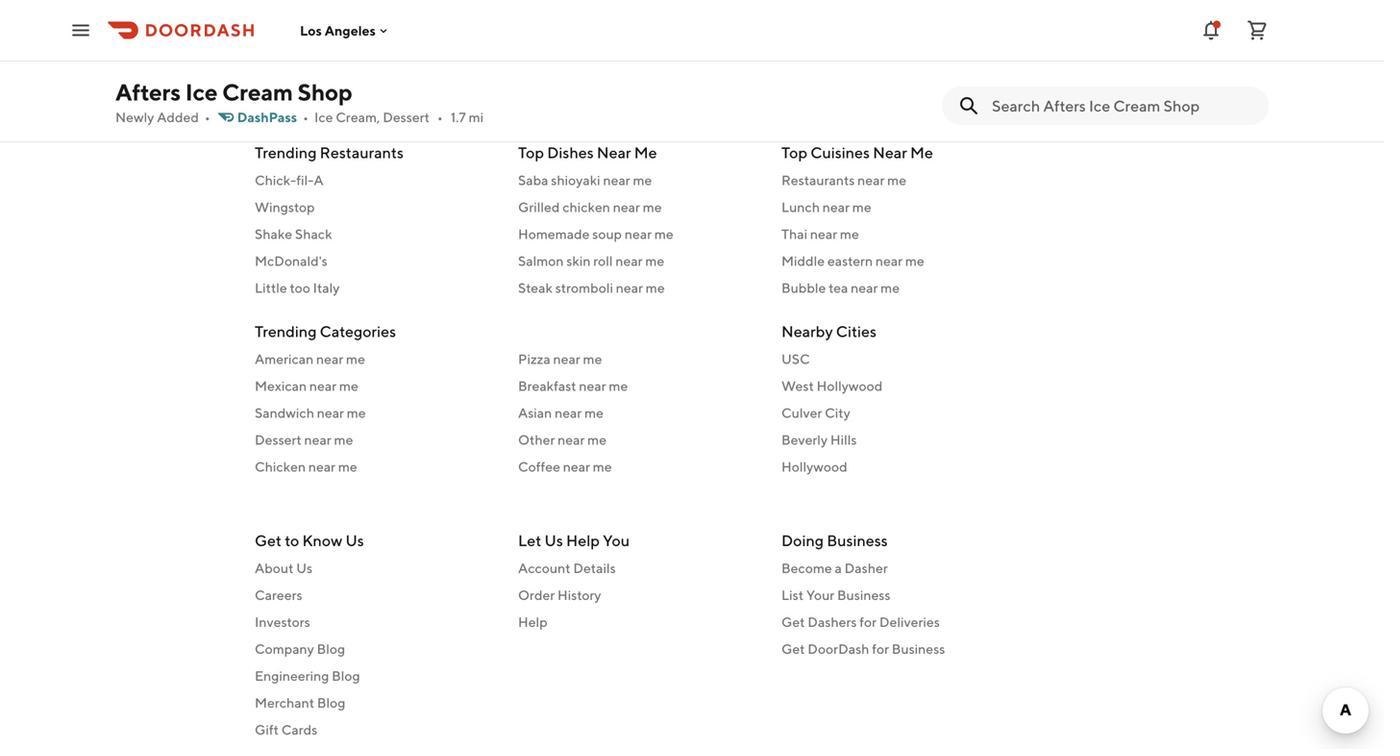 Task type: describe. For each thing, give the bounding box(es) containing it.
me down grilled chicken near me 'link'
[[655, 226, 674, 242]]

me down dessert near me link
[[338, 459, 358, 475]]

near inside 'link'
[[613, 199, 640, 215]]

west
[[782, 378, 814, 394]]

categories
[[320, 322, 396, 340]]

trending categories
[[255, 322, 396, 340]]

account
[[518, 560, 571, 576]]

thai near me
[[782, 226, 860, 242]]

open menu image
[[69, 19, 92, 42]]

other
[[518, 432, 555, 448]]

doing
[[782, 531, 824, 550]]

salmon skin roll near me
[[518, 253, 665, 269]]

3 • from the left
[[438, 109, 443, 125]]

chicken
[[563, 199, 611, 215]]

near up asian near me
[[579, 378, 606, 394]]

chick-fil-a
[[255, 172, 324, 188]]

asian
[[518, 405, 552, 421]]

me for top dishes near me
[[635, 143, 657, 162]]

newly
[[115, 109, 154, 125]]

eastern
[[828, 253, 873, 269]]

me up breakfast near me at the bottom of page
[[583, 351, 602, 367]]

hollywood link
[[782, 457, 1022, 477]]

sandwich
[[255, 405, 314, 421]]

beverly hills
[[782, 432, 857, 448]]

me up eastern
[[840, 226, 860, 242]]

become
[[782, 560, 833, 576]]

notification bell image
[[1200, 19, 1223, 42]]

coffee near me link
[[518, 457, 759, 477]]

newly added •
[[115, 109, 210, 125]]

wingstop link
[[255, 198, 495, 217]]

afters
[[115, 78, 181, 106]]

lunch
[[782, 199, 820, 215]]

for for dashers
[[860, 614, 877, 630]]

0 items, open order cart image
[[1246, 19, 1269, 42]]

dashers
[[808, 614, 857, 630]]

little too italy
[[255, 280, 340, 296]]

get for get dashers for deliveries
[[782, 614, 805, 630]]

usc
[[782, 351, 810, 367]]

me down homemade soup near me link
[[646, 253, 665, 269]]

0 vertical spatial dessert
[[383, 109, 430, 125]]

beverly hills link
[[782, 430, 1022, 450]]

0 vertical spatial business
[[827, 531, 888, 550]]

near right roll
[[616, 253, 643, 269]]

other near me link
[[518, 430, 759, 450]]

investors
[[255, 614, 310, 630]]

restaurants near me
[[782, 172, 907, 188]]

culver city
[[782, 405, 851, 421]]

doordash
[[808, 641, 870, 657]]

you
[[603, 531, 630, 550]]

for for doordash
[[872, 641, 890, 657]]

2 • from the left
[[303, 109, 309, 125]]

company
[[255, 641, 314, 657]]

homemade soup near me link
[[518, 225, 759, 244]]

mcdonald's link
[[255, 251, 495, 271]]

dasher
[[845, 560, 888, 576]]

blog for engineering blog
[[332, 668, 360, 684]]

asian near me
[[518, 405, 604, 421]]

to
[[285, 531, 299, 550]]

about us link
[[255, 559, 495, 578]]

me down sandwich near me link
[[334, 432, 353, 448]]

me down pizza near me link
[[609, 378, 628, 394]]

thai
[[782, 226, 808, 242]]

steak stromboli near me link
[[518, 278, 759, 298]]

saba shioyaki near me link
[[518, 171, 759, 190]]

dashpass
[[237, 109, 297, 125]]

trending for trending categories
[[255, 322, 317, 340]]

near down breakfast near me at the bottom of page
[[555, 405, 582, 421]]

a
[[835, 560, 842, 576]]

steak
[[518, 280, 553, 296]]

deliveries
[[880, 614, 940, 630]]

los
[[300, 22, 322, 38]]

nearby
[[782, 322, 833, 340]]

near down the mexican near me at left
[[317, 405, 344, 421]]

breakfast
[[518, 378, 577, 394]]

get to know us
[[255, 531, 364, 550]]

top for top cuisines near me
[[782, 143, 808, 162]]

near down thai near me link
[[876, 253, 903, 269]]

city
[[825, 405, 851, 421]]

top for top dishes near me
[[518, 143, 544, 162]]

bubble
[[782, 280, 826, 296]]

company blog link
[[255, 640, 495, 659]]

pizza near me
[[518, 351, 602, 367]]

trending restaurants
[[255, 143, 404, 162]]

chicken near me
[[255, 459, 358, 475]]

near for dishes
[[597, 143, 631, 162]]

salmon
[[518, 253, 564, 269]]

order history
[[518, 587, 602, 603]]

merchant blog
[[255, 695, 346, 711]]

sandwich near me
[[255, 405, 366, 421]]

me up lunch near me link
[[888, 172, 907, 188]]

get dashers for deliveries link
[[782, 613, 1022, 632]]

trending for trending restaurants
[[255, 143, 317, 162]]

nearby cities
[[782, 322, 877, 340]]

us for let us help you
[[545, 531, 563, 550]]

west hollywood
[[782, 378, 883, 394]]

italy
[[313, 280, 340, 296]]

near down trending categories
[[316, 351, 344, 367]]

blog for merchant blog
[[317, 695, 346, 711]]

grilled
[[518, 199, 560, 215]]

get doordash for business link
[[782, 640, 1022, 659]]

about
[[255, 560, 294, 576]]

Item Search search field
[[992, 95, 1254, 116]]

little too italy link
[[255, 278, 495, 298]]

1 vertical spatial help
[[518, 614, 548, 630]]

gift cards link
[[255, 720, 495, 740]]



Task type: vqa. For each thing, say whether or not it's contained in the screenshot.
DASHPASS
yes



Task type: locate. For each thing, give the bounding box(es) containing it.
1 vertical spatial trending
[[255, 322, 317, 340]]

shake
[[255, 226, 292, 242]]

near down lunch near me
[[811, 226, 838, 242]]

• left the 1.7
[[438, 109, 443, 125]]

2 near from the left
[[873, 143, 908, 162]]

top left cuisines
[[782, 143, 808, 162]]

get for get doordash for business
[[782, 641, 805, 657]]

1 horizontal spatial •
[[303, 109, 309, 125]]

wingstop
[[255, 199, 315, 215]]

dessert near me link
[[255, 430, 495, 450]]

homemade soup near me
[[518, 226, 674, 242]]

dessert near me
[[255, 432, 353, 448]]

los angeles
[[300, 22, 376, 38]]

bubble tea near me link
[[782, 278, 1022, 298]]

salmon skin roll near me link
[[518, 251, 759, 271]]

restaurants
[[320, 143, 404, 162], [782, 172, 855, 188]]

1 vertical spatial hollywood
[[782, 459, 848, 475]]

• right added
[[205, 109, 210, 125]]

top cuisines near me
[[782, 143, 934, 162]]

culver city link
[[782, 403, 1022, 423]]

business down deliveries
[[892, 641, 946, 657]]

cream
[[222, 78, 293, 106]]

business up dasher
[[827, 531, 888, 550]]

list your business
[[782, 587, 891, 603]]

0 horizontal spatial help
[[518, 614, 548, 630]]

1 horizontal spatial restaurants
[[782, 172, 855, 188]]

0 horizontal spatial restaurants
[[320, 143, 404, 162]]

trending up american
[[255, 322, 317, 340]]

dessert up "chicken"
[[255, 432, 302, 448]]

1.7
[[451, 109, 466, 125]]

shake shack link
[[255, 225, 495, 244]]

me down other near me link
[[593, 459, 612, 475]]

0 vertical spatial get
[[255, 531, 282, 550]]

1 vertical spatial dessert
[[255, 432, 302, 448]]

1 vertical spatial ice
[[314, 109, 333, 125]]

grilled chicken near me link
[[518, 198, 759, 217]]

near up grilled chicken near me 'link'
[[603, 172, 631, 188]]

me up grilled chicken near me 'link'
[[633, 172, 652, 188]]

near down grilled chicken near me 'link'
[[625, 226, 652, 242]]

0 horizontal spatial •
[[205, 109, 210, 125]]

2 vertical spatial get
[[782, 641, 805, 657]]

restaurants up lunch near me
[[782, 172, 855, 188]]

near down other near me
[[563, 459, 590, 475]]

steak stromboli near me
[[518, 280, 665, 296]]

2 horizontal spatial •
[[438, 109, 443, 125]]

roll
[[594, 253, 613, 269]]

near down restaurants near me
[[823, 199, 850, 215]]

2 me from the left
[[911, 143, 934, 162]]

shake shack
[[255, 226, 332, 242]]

near up sandwich near me
[[310, 378, 337, 394]]

near right tea
[[851, 280, 878, 296]]

me down american near me link
[[339, 378, 359, 394]]

2 horizontal spatial us
[[545, 531, 563, 550]]

stromboli
[[556, 280, 614, 296]]

hollywood down 'beverly hills'
[[782, 459, 848, 475]]

1 horizontal spatial dessert
[[383, 109, 430, 125]]

me down the mexican near me link
[[347, 405, 366, 421]]

afters ice cream shop
[[115, 78, 353, 106]]

0 vertical spatial hollywood
[[817, 378, 883, 394]]

breakfast near me link
[[518, 377, 759, 396]]

a
[[314, 172, 324, 188]]

me inside 'link'
[[643, 199, 662, 215]]

me down categories
[[346, 351, 365, 367]]

gift
[[255, 722, 279, 738]]

shioyaki
[[551, 172, 601, 188]]

top up saba
[[518, 143, 544, 162]]

1 horizontal spatial me
[[911, 143, 934, 162]]

near up coffee near me
[[558, 432, 585, 448]]

me down thai near me link
[[906, 253, 925, 269]]

1 near from the left
[[597, 143, 631, 162]]

shop
[[298, 78, 353, 106]]

american near me
[[255, 351, 365, 367]]

pizza
[[518, 351, 551, 367]]

us right know
[[346, 531, 364, 550]]

1 vertical spatial for
[[872, 641, 890, 657]]

american near me link
[[255, 350, 495, 369]]

me down restaurants near me
[[853, 199, 872, 215]]

chick-fil-a link
[[255, 171, 495, 190]]

order
[[518, 587, 555, 603]]

near
[[603, 172, 631, 188], [858, 172, 885, 188], [613, 199, 640, 215], [823, 199, 850, 215], [625, 226, 652, 242], [811, 226, 838, 242], [616, 253, 643, 269], [876, 253, 903, 269], [616, 280, 643, 296], [851, 280, 878, 296], [316, 351, 344, 367], [553, 351, 581, 367], [310, 378, 337, 394], [579, 378, 606, 394], [317, 405, 344, 421], [555, 405, 582, 421], [304, 432, 332, 448], [558, 432, 585, 448], [309, 459, 336, 475], [563, 459, 590, 475]]

0 horizontal spatial dessert
[[255, 432, 302, 448]]

chick-
[[255, 172, 297, 188]]

coffee
[[518, 459, 561, 475]]

2 trending from the top
[[255, 322, 317, 340]]

fil-
[[297, 172, 314, 188]]

0 horizontal spatial us
[[296, 560, 313, 576]]

1 vertical spatial restaurants
[[782, 172, 855, 188]]

culver
[[782, 405, 823, 421]]

1 top from the left
[[518, 143, 544, 162]]

investors link
[[255, 613, 495, 632]]

west hollywood link
[[782, 377, 1022, 396]]

1 horizontal spatial near
[[873, 143, 908, 162]]

hollywood up city
[[817, 378, 883, 394]]

get left to
[[255, 531, 282, 550]]

0 vertical spatial trending
[[255, 143, 317, 162]]

me down breakfast near me at the bottom of page
[[585, 405, 604, 421]]

history
[[558, 587, 602, 603]]

list your business link
[[782, 586, 1022, 605]]

trending up chick-fil-a at the top
[[255, 143, 317, 162]]

us right let
[[545, 531, 563, 550]]

near down sandwich near me
[[304, 432, 332, 448]]

1 me from the left
[[635, 143, 657, 162]]

restaurants up the chick-fil-a 'link'
[[320, 143, 404, 162]]

1 • from the left
[[205, 109, 210, 125]]

me down middle eastern near me link
[[881, 280, 900, 296]]

account details link
[[518, 559, 759, 578]]

ice up added
[[185, 78, 218, 106]]

1 vertical spatial get
[[782, 614, 805, 630]]

ice down "shop"
[[314, 109, 333, 125]]

near up the restaurants near me link
[[873, 143, 908, 162]]

your
[[807, 587, 835, 603]]

little
[[255, 280, 287, 296]]

1 horizontal spatial help
[[566, 531, 600, 550]]

careers
[[255, 587, 303, 603]]

2 vertical spatial business
[[892, 641, 946, 657]]

1 trending from the top
[[255, 143, 317, 162]]

me up coffee near me
[[588, 432, 607, 448]]

0 horizontal spatial ice
[[185, 78, 218, 106]]

me down salmon skin roll near me link
[[646, 280, 665, 296]]

gift cards
[[255, 722, 318, 738]]

los angeles button
[[300, 22, 391, 38]]

2 vertical spatial blog
[[317, 695, 346, 711]]

doing business
[[782, 531, 888, 550]]

shack
[[295, 226, 332, 242]]

us down get to know us
[[296, 560, 313, 576]]

let
[[518, 531, 542, 550]]

0 horizontal spatial me
[[635, 143, 657, 162]]

blog down company blog link
[[332, 668, 360, 684]]

0 vertical spatial help
[[566, 531, 600, 550]]

get doordash for business
[[782, 641, 946, 657]]

0 horizontal spatial top
[[518, 143, 544, 162]]

middle eastern near me
[[782, 253, 925, 269]]

business down dasher
[[838, 587, 891, 603]]

business inside get doordash for business link
[[892, 641, 946, 657]]

near up saba shioyaki near me link
[[597, 143, 631, 162]]

help down "order"
[[518, 614, 548, 630]]

grilled chicken near me
[[518, 199, 662, 215]]

know
[[302, 531, 343, 550]]

me
[[633, 172, 652, 188], [888, 172, 907, 188], [643, 199, 662, 215], [853, 199, 872, 215], [655, 226, 674, 242], [840, 226, 860, 242], [646, 253, 665, 269], [906, 253, 925, 269], [646, 280, 665, 296], [881, 280, 900, 296], [346, 351, 365, 367], [583, 351, 602, 367], [339, 378, 359, 394], [609, 378, 628, 394], [347, 405, 366, 421], [585, 405, 604, 421], [334, 432, 353, 448], [588, 432, 607, 448], [338, 459, 358, 475], [593, 459, 612, 475]]

usc link
[[782, 350, 1022, 369]]

near down salmon skin roll near me link
[[616, 280, 643, 296]]

help up details
[[566, 531, 600, 550]]

blog for company blog
[[317, 641, 345, 657]]

me
[[635, 143, 657, 162], [911, 143, 934, 162]]

saba
[[518, 172, 549, 188]]

help
[[566, 531, 600, 550], [518, 614, 548, 630]]

1 vertical spatial blog
[[332, 668, 360, 684]]

american
[[255, 351, 314, 367]]

order history link
[[518, 586, 759, 605]]

0 horizontal spatial near
[[597, 143, 631, 162]]

• down "shop"
[[303, 109, 309, 125]]

me up saba shioyaki near me link
[[635, 143, 657, 162]]

me up the restaurants near me link
[[911, 143, 934, 162]]

skin
[[567, 253, 591, 269]]

us
[[346, 531, 364, 550], [545, 531, 563, 550], [296, 560, 313, 576]]

1 horizontal spatial us
[[346, 531, 364, 550]]

cards
[[282, 722, 318, 738]]

near up breakfast near me at the bottom of page
[[553, 351, 581, 367]]

0 vertical spatial ice
[[185, 78, 218, 106]]

get left 'doordash'
[[782, 641, 805, 657]]

too
[[290, 280, 310, 296]]

coffee near me
[[518, 459, 612, 475]]

get for get to know us
[[255, 531, 282, 550]]

get down list
[[782, 614, 805, 630]]

us for about us
[[296, 560, 313, 576]]

for
[[860, 614, 877, 630], [872, 641, 890, 657]]

engineering
[[255, 668, 329, 684]]

near for cuisines
[[873, 143, 908, 162]]

lunch near me link
[[782, 198, 1022, 217]]

1 vertical spatial business
[[838, 587, 891, 603]]

saba shioyaki near me
[[518, 172, 652, 188]]

near
[[597, 143, 631, 162], [873, 143, 908, 162]]

0 vertical spatial restaurants
[[320, 143, 404, 162]]

me down saba shioyaki near me link
[[643, 199, 662, 215]]

•
[[205, 109, 210, 125], [303, 109, 309, 125], [438, 109, 443, 125]]

2 top from the left
[[782, 143, 808, 162]]

me for top cuisines near me
[[911, 143, 934, 162]]

1 horizontal spatial top
[[782, 143, 808, 162]]

blog down "engineering blog"
[[317, 695, 346, 711]]

dessert right cream,
[[383, 109, 430, 125]]

0 vertical spatial blog
[[317, 641, 345, 657]]

mexican near me link
[[255, 377, 495, 396]]

homemade
[[518, 226, 590, 242]]

1 horizontal spatial ice
[[314, 109, 333, 125]]

0 vertical spatial for
[[860, 614, 877, 630]]

soup
[[593, 226, 622, 242]]

near down top cuisines near me on the right of page
[[858, 172, 885, 188]]

blog up "engineering blog"
[[317, 641, 345, 657]]

for up get doordash for business
[[860, 614, 877, 630]]

near down saba shioyaki near me link
[[613, 199, 640, 215]]

mexican
[[255, 378, 307, 394]]

breakfast near me
[[518, 378, 628, 394]]

for down get dashers for deliveries at the bottom
[[872, 641, 890, 657]]

business inside list your business link
[[838, 587, 891, 603]]

near down dessert near me in the bottom of the page
[[309, 459, 336, 475]]



